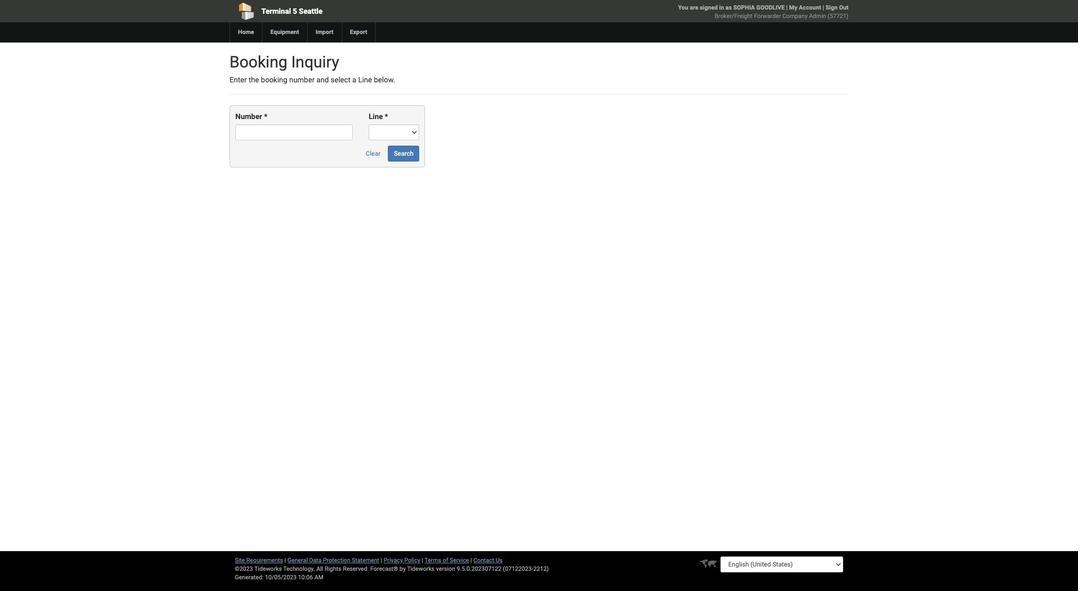 Task type: describe. For each thing, give the bounding box(es) containing it.
2212)
[[534, 566, 549, 573]]

clear
[[366, 150, 381, 158]]

| up 9.5.0.202307122
[[471, 557, 472, 564]]

number
[[289, 76, 315, 84]]

line inside booking inquiry enter the booking number and select a line below.
[[358, 76, 372, 84]]

home
[[238, 29, 254, 36]]

home link
[[230, 22, 262, 43]]

site requirements link
[[235, 557, 283, 564]]

forwarder
[[755, 13, 781, 20]]

all
[[317, 566, 323, 573]]

you
[[679, 4, 689, 11]]

©2023 tideworks
[[235, 566, 282, 573]]

site
[[235, 557, 245, 564]]

equipment link
[[262, 22, 307, 43]]

| up tideworks
[[422, 557, 423, 564]]

| up forecast®
[[381, 557, 382, 564]]

booking
[[230, 53, 288, 71]]

| left my
[[787, 4, 788, 11]]

privacy policy link
[[384, 557, 421, 564]]

1 vertical spatial line
[[369, 112, 383, 121]]

service
[[450, 557, 469, 564]]

number *
[[236, 112, 268, 121]]

am
[[315, 574, 324, 581]]

protection
[[323, 557, 351, 564]]

inquiry
[[291, 53, 339, 71]]

by
[[400, 566, 406, 573]]

version
[[436, 566, 456, 573]]

site requirements | general data protection statement | privacy policy | terms of service | contact us ©2023 tideworks technology. all rights reserved. forecast® by tideworks version 9.5.0.202307122 (07122023-2212) generated: 10/05/2023 10:06 am
[[235, 557, 549, 581]]

account
[[799, 4, 822, 11]]

as
[[726, 4, 732, 11]]

contact
[[474, 557, 495, 564]]

search
[[394, 150, 414, 158]]

Number * text field
[[236, 125, 353, 141]]

privacy
[[384, 557, 403, 564]]

general
[[288, 557, 308, 564]]

rights
[[325, 566, 342, 573]]

sign
[[826, 4, 838, 11]]

10/05/2023
[[265, 574, 297, 581]]

import
[[316, 29, 334, 36]]

company
[[783, 13, 808, 20]]

us
[[496, 557, 503, 564]]

data
[[309, 557, 322, 564]]

sophia
[[734, 4, 755, 11]]

terms of service link
[[425, 557, 469, 564]]



Task type: locate. For each thing, give the bounding box(es) containing it.
0 horizontal spatial *
[[264, 112, 268, 121]]

* right the "number"
[[264, 112, 268, 121]]

|
[[787, 4, 788, 11], [823, 4, 825, 11], [285, 557, 286, 564], [381, 557, 382, 564], [422, 557, 423, 564], [471, 557, 472, 564]]

the
[[249, 76, 259, 84]]

forecast®
[[371, 566, 398, 573]]

contact us link
[[474, 557, 503, 564]]

goodlive
[[757, 4, 785, 11]]

seattle
[[299, 7, 323, 15]]

booking
[[261, 76, 288, 84]]

terminal
[[262, 7, 291, 15]]

you are signed in as sophia goodlive | my account | sign out broker/freight forwarder company admin (57721)
[[679, 4, 849, 20]]

5
[[293, 7, 297, 15]]

equipment
[[271, 29, 299, 36]]

number
[[236, 112, 262, 121]]

enter
[[230, 76, 247, 84]]

9.5.0.202307122
[[457, 566, 502, 573]]

select
[[331, 76, 351, 84]]

in
[[720, 4, 725, 11]]

general data protection statement link
[[288, 557, 380, 564]]

of
[[443, 557, 449, 564]]

(57721)
[[828, 13, 849, 20]]

generated:
[[235, 574, 264, 581]]

admin
[[810, 13, 827, 20]]

clear button
[[360, 146, 387, 162]]

* for number *
[[264, 112, 268, 121]]

reserved.
[[343, 566, 369, 573]]

and
[[317, 76, 329, 84]]

* down below.
[[385, 112, 388, 121]]

policy
[[405, 557, 421, 564]]

sign out link
[[826, 4, 849, 11]]

| left general on the left bottom of page
[[285, 557, 286, 564]]

below.
[[374, 76, 395, 84]]

(07122023-
[[503, 566, 534, 573]]

terms
[[425, 557, 442, 564]]

are
[[690, 4, 699, 11]]

technology.
[[283, 566, 315, 573]]

my
[[790, 4, 798, 11]]

*
[[264, 112, 268, 121], [385, 112, 388, 121]]

10:06
[[298, 574, 313, 581]]

0 vertical spatial line
[[358, 76, 372, 84]]

search button
[[388, 146, 420, 162]]

out
[[840, 4, 849, 11]]

1 * from the left
[[264, 112, 268, 121]]

requirements
[[247, 557, 283, 564]]

booking inquiry enter the booking number and select a line below.
[[230, 53, 395, 84]]

line right the a
[[358, 76, 372, 84]]

terminal 5 seattle
[[262, 7, 323, 15]]

line
[[358, 76, 372, 84], [369, 112, 383, 121]]

import link
[[307, 22, 342, 43]]

statement
[[352, 557, 380, 564]]

export link
[[342, 22, 376, 43]]

tideworks
[[407, 566, 435, 573]]

line up clear
[[369, 112, 383, 121]]

2 * from the left
[[385, 112, 388, 121]]

signed
[[700, 4, 718, 11]]

a
[[353, 76, 357, 84]]

1 horizontal spatial *
[[385, 112, 388, 121]]

export
[[350, 29, 368, 36]]

| left sign
[[823, 4, 825, 11]]

* for line *
[[385, 112, 388, 121]]

terminal 5 seattle link
[[230, 0, 478, 22]]

line *
[[369, 112, 388, 121]]

broker/freight
[[715, 13, 753, 20]]

my account link
[[790, 4, 822, 11]]



Task type: vqa. For each thing, say whether or not it's contained in the screenshot.
Protection
yes



